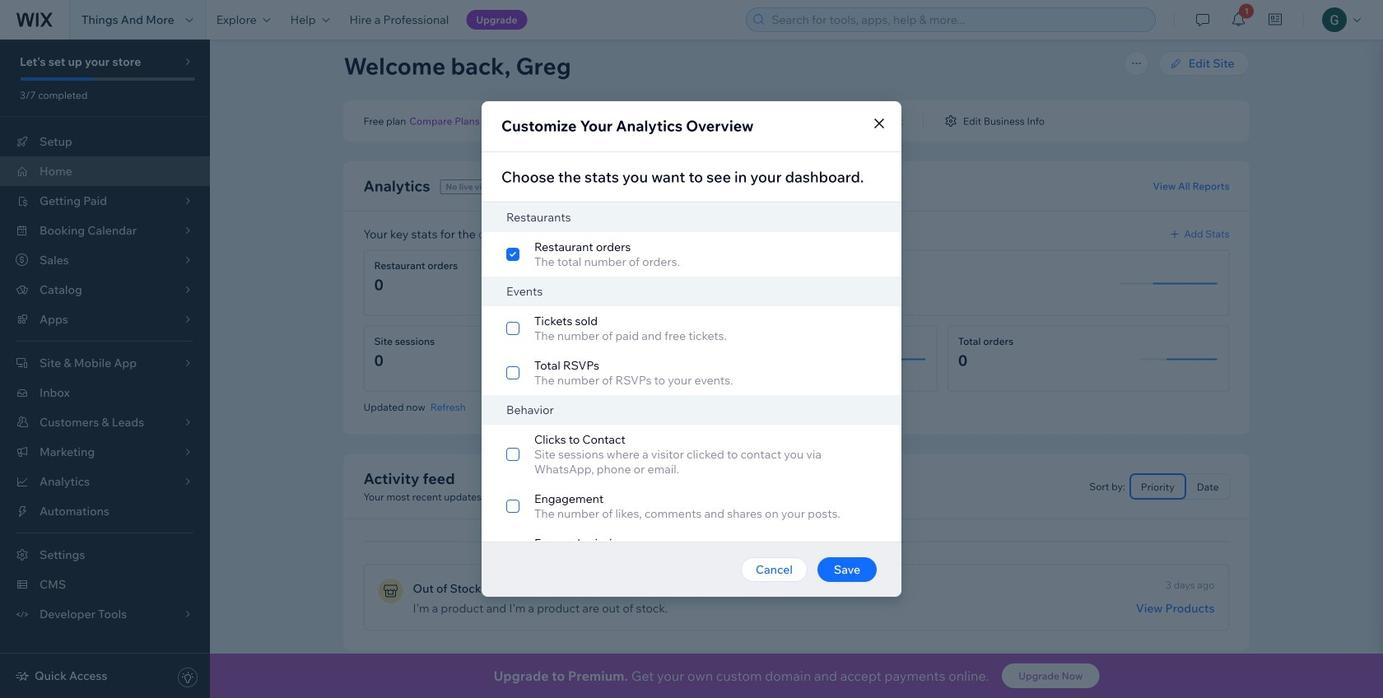 Task type: describe. For each thing, give the bounding box(es) containing it.
sidebar element
[[0, 40, 210, 698]]



Task type: vqa. For each thing, say whether or not it's contained in the screenshot.
checkbox
yes



Task type: locate. For each thing, give the bounding box(es) containing it.
None checkbox
[[482, 306, 902, 351]]

Search for tools, apps, help & more... field
[[767, 8, 1151, 31]]

None checkbox
[[482, 232, 902, 277], [482, 351, 902, 395], [482, 425, 902, 484], [482, 484, 902, 529], [482, 529, 902, 573], [482, 232, 902, 277], [482, 351, 902, 395], [482, 425, 902, 484], [482, 484, 902, 529], [482, 529, 902, 573]]



